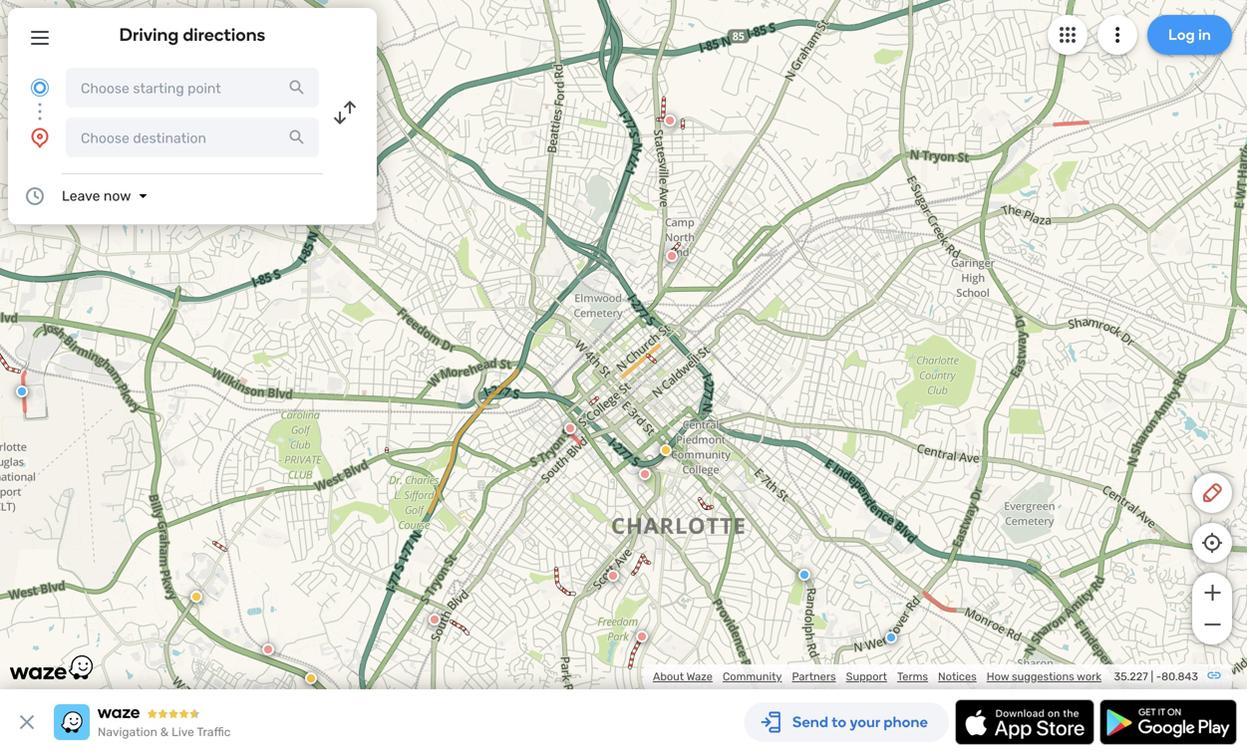 Task type: locate. For each thing, give the bounding box(es) containing it.
hazard image
[[660, 445, 672, 457], [190, 591, 202, 603], [305, 673, 317, 685]]

police image
[[16, 386, 28, 398], [885, 632, 897, 644]]

waze
[[687, 671, 713, 684]]

community link
[[723, 671, 782, 684]]

1 horizontal spatial hazard image
[[305, 673, 317, 685]]

|
[[1151, 671, 1154, 684]]

&
[[160, 726, 169, 740]]

support
[[846, 671, 887, 684]]

Choose starting point text field
[[66, 68, 319, 108]]

support link
[[846, 671, 887, 684]]

link image
[[1206, 668, 1222, 684]]

road closed image
[[664, 115, 676, 127], [666, 250, 678, 262], [564, 423, 576, 435], [639, 469, 651, 481], [607, 570, 619, 582], [636, 631, 648, 643], [262, 644, 274, 656]]

driving directions
[[119, 24, 266, 45]]

notices link
[[938, 671, 977, 684]]

clock image
[[23, 184, 47, 208]]

pencil image
[[1201, 482, 1224, 506]]

35.227 | -80.843
[[1114, 671, 1199, 684]]

Choose destination text field
[[66, 118, 319, 158]]

police image
[[799, 569, 811, 581]]

1 vertical spatial police image
[[885, 632, 897, 644]]

community
[[723, 671, 782, 684]]

0 vertical spatial hazard image
[[660, 445, 672, 457]]

2 horizontal spatial hazard image
[[660, 445, 672, 457]]

2 vertical spatial hazard image
[[305, 673, 317, 685]]

road closed image
[[429, 614, 441, 626]]

terms link
[[897, 671, 928, 684]]

0 horizontal spatial hazard image
[[190, 591, 202, 603]]

-
[[1156, 671, 1162, 684]]

x image
[[15, 711, 39, 735]]

1 horizontal spatial police image
[[885, 632, 897, 644]]

how suggestions work link
[[987, 671, 1102, 684]]

suggestions
[[1012, 671, 1075, 684]]

0 horizontal spatial police image
[[16, 386, 28, 398]]

work
[[1077, 671, 1102, 684]]



Task type: describe. For each thing, give the bounding box(es) containing it.
about waze community partners support terms notices how suggestions work
[[653, 671, 1102, 684]]

notices
[[938, 671, 977, 684]]

live
[[172, 726, 194, 740]]

35.227
[[1114, 671, 1148, 684]]

partners
[[792, 671, 836, 684]]

navigation & live traffic
[[98, 726, 231, 740]]

0 vertical spatial police image
[[16, 386, 28, 398]]

partners link
[[792, 671, 836, 684]]

terms
[[897, 671, 928, 684]]

leave now
[[62, 188, 131, 204]]

about waze link
[[653, 671, 713, 684]]

how
[[987, 671, 1009, 684]]

traffic
[[197, 726, 231, 740]]

navigation
[[98, 726, 157, 740]]

leave
[[62, 188, 100, 204]]

current location image
[[28, 76, 52, 100]]

zoom in image
[[1200, 581, 1225, 605]]

about
[[653, 671, 684, 684]]

80.843
[[1162, 671, 1199, 684]]

driving
[[119, 24, 179, 45]]

directions
[[183, 24, 266, 45]]

location image
[[28, 126, 52, 150]]

zoom out image
[[1200, 613, 1225, 637]]

now
[[104, 188, 131, 204]]

1 vertical spatial hazard image
[[190, 591, 202, 603]]



Task type: vqa. For each thing, say whether or not it's contained in the screenshot.
police IMAGE to the left
yes



